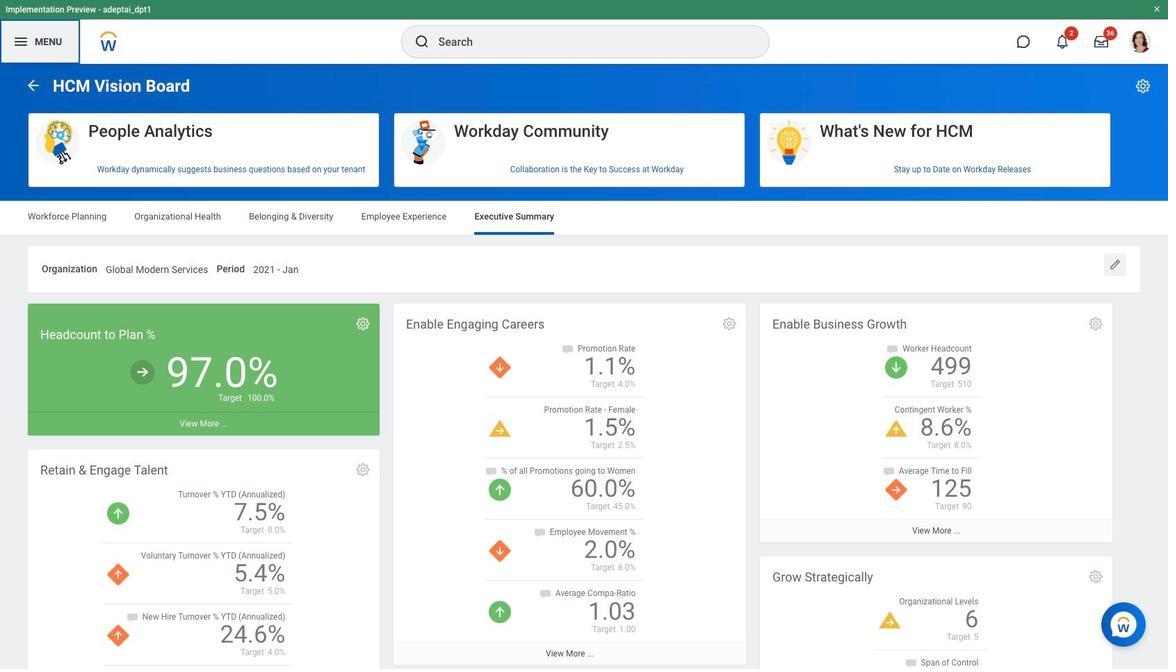 Task type: vqa. For each thing, say whether or not it's contained in the screenshot.
Previous Page icon
yes



Task type: locate. For each thing, give the bounding box(es) containing it.
up good image inside retain & engage talent element
[[107, 503, 129, 525]]

grow strategically element
[[760, 557, 1113, 670]]

notifications large image
[[1056, 35, 1069, 49]]

Search Workday  search field
[[438, 26, 740, 57]]

configure this page image
[[1135, 78, 1151, 95]]

None text field
[[106, 256, 208, 280]]

main content
[[0, 64, 1168, 670]]

0 horizontal spatial up good image
[[107, 503, 129, 525]]

configure image
[[355, 316, 371, 331]]

justify image
[[13, 33, 29, 50]]

up bad image
[[107, 564, 129, 586], [107, 625, 129, 647]]

search image
[[413, 33, 430, 50]]

1 vertical spatial up good image
[[107, 503, 129, 525]]

neutral warning image
[[489, 421, 511, 437]]

neutral bad image
[[885, 479, 908, 501]]

banner
[[0, 0, 1168, 64]]

0 vertical spatial up good image
[[489, 479, 511, 501]]

retain & engage talent element
[[28, 450, 380, 670]]

1 vertical spatial up bad image
[[107, 625, 129, 647]]

profile logan mcneil image
[[1129, 31, 1151, 56]]

enable engaging careers element
[[394, 304, 746, 665]]

None text field
[[253, 256, 299, 280]]

tab list
[[14, 202, 1154, 235]]

0 vertical spatial up bad image
[[107, 564, 129, 586]]

down good image
[[885, 357, 908, 379]]

1 horizontal spatial up good image
[[489, 479, 511, 501]]

down bad image
[[489, 357, 511, 379]]

up good image
[[489, 479, 511, 501], [107, 503, 129, 525]]



Task type: describe. For each thing, give the bounding box(es) containing it.
close environment banner image
[[1153, 5, 1161, 13]]

2 up bad image from the top
[[107, 625, 129, 647]]

enable business growth element
[[760, 304, 1113, 543]]

inbox large image
[[1094, 35, 1108, 49]]

neutral warning image
[[879, 612, 901, 629]]

down bad image
[[489, 540, 511, 563]]

edit image
[[1108, 258, 1122, 272]]

configure retain & engage talent image
[[355, 462, 371, 477]]

1 up bad image from the top
[[107, 564, 129, 586]]

neutral good image
[[129, 359, 156, 386]]

previous page image
[[25, 77, 42, 94]]

up warning image
[[885, 421, 908, 437]]

up good image
[[489, 602, 511, 624]]

configure enable engaging careers image
[[722, 316, 737, 331]]



